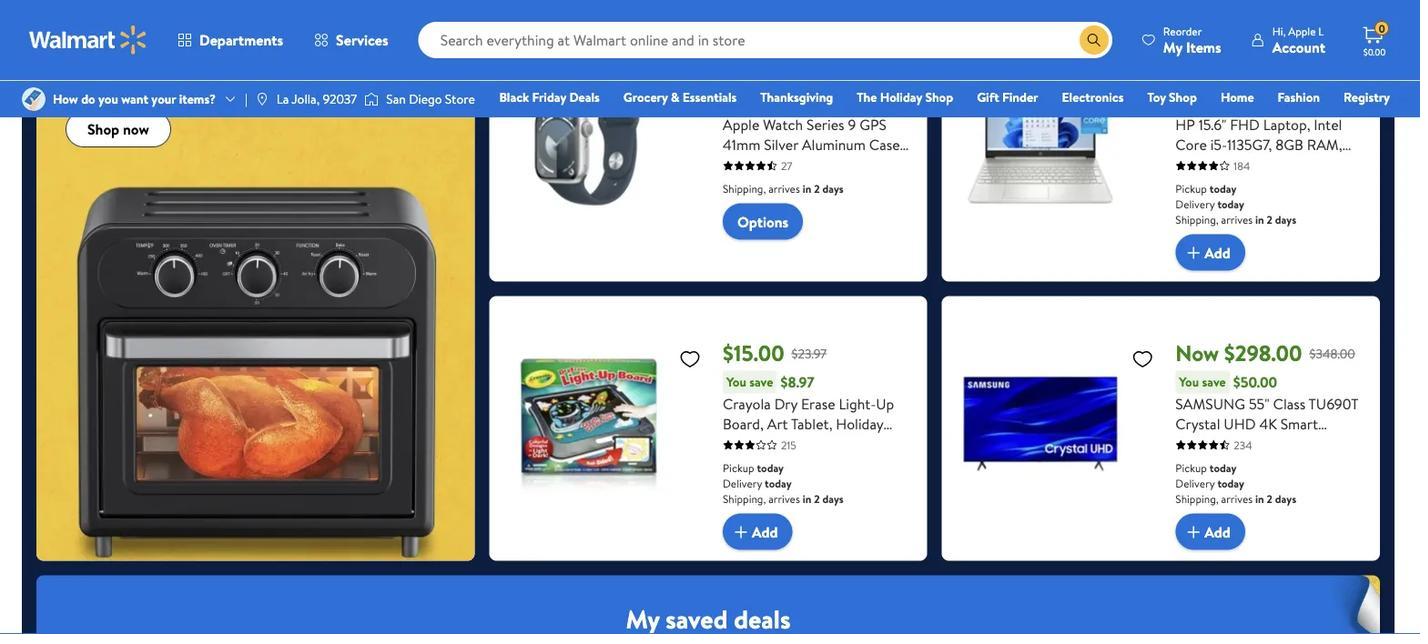 Task type: describe. For each thing, give the bounding box(es) containing it.
apple inside you save $50.00 apple watch series 9 gps 41mm silver aluminum case with storm blue sport band - s/m
[[723, 114, 760, 134]]

1 horizontal spatial shop
[[925, 88, 953, 106]]

in inside $349.00 group
[[803, 181, 812, 196]]

account
[[1273, 37, 1326, 57]]

l
[[1319, 23, 1324, 39]]

now
[[1176, 338, 1219, 369]]

gift finder link
[[969, 87, 1047, 107]]

2 for now
[[1267, 491, 1273, 507]]

grocery
[[623, 88, 668, 106]]

$399.00 for $349.00
[[807, 65, 851, 83]]

san
[[386, 90, 406, 108]]

gift
[[977, 88, 999, 106]]

dry
[[774, 394, 798, 414]]

add for $15.00
[[752, 522, 778, 542]]

black friday deals link
[[491, 87, 608, 107]]

$329.00
[[1176, 59, 1251, 89]]

registry
[[1344, 88, 1390, 106]]

2 for $329.00
[[1267, 212, 1273, 227]]

you save $8.97 crayola dry erase light-up board, art tablet, holiday toys, holiday gifts for kids, child
[[723, 372, 894, 474]]

i5-
[[1211, 134, 1227, 154]]

up inside you save $8.97 crayola dry erase light-up board, art tablet, holiday toys, holiday gifts for kids, child
[[876, 394, 894, 414]]

storm
[[753, 154, 792, 174]]

do
[[81, 90, 95, 108]]

yes,
[[237, 77, 261, 97]]

tablet,
[[791, 414, 833, 434]]

add button for $329.00
[[1176, 235, 1245, 271]]

art
[[767, 414, 788, 434]]

fhd
[[1230, 114, 1260, 134]]

arrives for $329.00
[[1221, 212, 1253, 227]]

you for $15.00
[[727, 373, 746, 391]]

days for $15.00
[[823, 491, 844, 507]]

watch
[[763, 114, 803, 134]]

diego
[[409, 90, 442, 108]]

$15.00
[[723, 338, 784, 369]]

walmart+ link
[[1328, 113, 1398, 132]]

laptop,
[[1264, 114, 1311, 134]]

add for $329.00
[[1205, 243, 1231, 263]]

delivery for $329.00
[[1176, 196, 1215, 212]]

add to cart image for $15.00
[[730, 521, 752, 543]]

core
[[1176, 134, 1207, 154]]

$349.00
[[723, 59, 800, 89]]

kitchen?
[[181, 77, 234, 97]]

$298.00
[[1224, 338, 1302, 369]]

crystal
[[1176, 414, 1220, 434]]

shipping, for $329.00
[[1176, 212, 1219, 227]]

you save $70.00 hp 15.6" fhd laptop, intel core i5-1135g7, 8gb ram, 256gb ssd, silver, windows 11 home, 15-dy2795wm
[[1176, 93, 1353, 194]]

toy shop link
[[1139, 87, 1205, 107]]

one
[[1251, 114, 1278, 132]]

items?
[[179, 90, 216, 108]]

shop now button
[[66, 111, 171, 148]]

add to favorites list, hp 15.6" fhd laptop, intel core i5-1135g7, 8gb ram, 256gb ssd, silver, windows 11 home, 15-dy2795wm image
[[1132, 68, 1154, 91]]

add button for $15.00
[[723, 514, 793, 550]]

silver
[[764, 134, 799, 154]]

smart
[[1281, 414, 1318, 434]]

search icon image
[[1087, 33, 1101, 47]]

up inside up to 30% off appliances small gifts for the kitchen? yes, chef!
[[66, 46, 93, 77]]

save for $329.00
[[1202, 94, 1226, 112]]

8gb
[[1276, 134, 1304, 154]]

thanksgiving link
[[752, 87, 841, 107]]

pickup for $15.00
[[723, 460, 754, 476]]

15.6"
[[1199, 114, 1227, 134]]

you
[[98, 90, 118, 108]]

la
[[277, 90, 289, 108]]

small
[[66, 77, 99, 97]]

Search search field
[[418, 22, 1112, 58]]

grocery & essentials
[[623, 88, 737, 106]]

holiday right erase
[[836, 414, 883, 434]]

departments
[[199, 30, 283, 50]]

uhd
[[1224, 414, 1256, 434]]

hp
[[1176, 114, 1195, 134]]

black friday deals
[[499, 88, 600, 106]]

un55tu690tfxza
[[1176, 454, 1297, 474]]

tu690t
[[1309, 394, 1359, 414]]

2 inside $349.00 group
[[814, 181, 820, 196]]

you save $50.00 apple watch series 9 gps 41mm silver aluminum case with storm blue sport band - s/m
[[723, 93, 906, 194]]

add to favorites list, samsung 55" class tu690t crystal uhd 4k smart television - un55tu690tfxza (new) image
[[1132, 347, 1154, 370]]

$8.97
[[781, 372, 814, 392]]

crayola
[[723, 394, 771, 414]]

add for now
[[1205, 522, 1231, 542]]

dy2795wm
[[1252, 174, 1321, 194]]

11
[[1176, 174, 1185, 194]]

the
[[156, 77, 177, 97]]

the holiday shop
[[857, 88, 953, 106]]

electronics
[[1062, 88, 1124, 106]]

your
[[151, 90, 176, 108]]

light-
[[839, 394, 876, 414]]

s/m
[[723, 174, 748, 194]]

appliances
[[203, 46, 303, 77]]

$399.00 for $329.00
[[1258, 65, 1302, 83]]

$70.00
[[1233, 93, 1276, 113]]

options link
[[723, 204, 803, 240]]

holiday right the
[[880, 88, 922, 106]]

in for now $298.00
[[1255, 491, 1264, 507]]

silver,
[[1256, 154, 1293, 174]]

days inside $349.00 group
[[823, 181, 844, 196]]

arrives for $15.00
[[769, 491, 800, 507]]

- inside you save $50.00 apple watch series 9 gps 41mm silver aluminum case with storm blue sport band - s/m
[[901, 154, 906, 174]]

add button for now
[[1176, 514, 1245, 550]]

save for now
[[1202, 373, 1226, 391]]

options
[[737, 212, 789, 232]]

1135g7,
[[1227, 134, 1272, 154]]

shipping, arrives in 2 days
[[723, 181, 844, 196]]

215
[[781, 438, 797, 453]]

add to favorites list, crayola dry erase light-up board, art tablet, holiday toys, holiday gifts for kids, child image
[[679, 347, 701, 370]]

debit
[[1281, 114, 1312, 132]]

Walmart Site-Wide search field
[[418, 22, 1112, 58]]

shipping, for now
[[1176, 491, 1219, 507]]

$15.00 $23.97
[[723, 338, 827, 369]]

class
[[1273, 394, 1306, 414]]

save for $15.00
[[749, 373, 773, 391]]

27
[[781, 158, 792, 174]]

how do you want your items?
[[53, 90, 216, 108]]



Task type: locate. For each thing, give the bounding box(es) containing it.
1 $399.00 from the left
[[807, 65, 851, 83]]

pickup today delivery today shipping, arrives in 2 days down 215
[[723, 460, 844, 507]]

pickup today delivery today shipping, arrives in 2 days down "184"
[[1176, 181, 1297, 227]]

la jolla, 92037
[[277, 90, 357, 108]]

chef!
[[265, 77, 300, 97]]

1 horizontal spatial $50.00
[[1233, 372, 1278, 392]]

walmart image
[[29, 25, 147, 55]]

days down sport
[[823, 181, 844, 196]]

samsung
[[1176, 394, 1246, 414]]

arrives down 215
[[769, 491, 800, 507]]

2 down dy2795wm
[[1267, 212, 1273, 227]]

toys,
[[723, 434, 754, 454]]

band
[[865, 154, 897, 174]]

ssd,
[[1223, 154, 1252, 174]]

pickup today delivery today shipping, arrives in 2 days
[[1176, 181, 1297, 227], [723, 460, 844, 507], [1176, 460, 1297, 507]]

0 horizontal spatial -
[[901, 154, 906, 174]]

in
[[803, 181, 812, 196], [1255, 212, 1264, 227], [803, 491, 812, 507], [1255, 491, 1264, 507]]

gift finder
[[977, 88, 1038, 106]]

pickup today delivery today shipping, arrives in 2 days down "234" at the bottom of the page
[[1176, 460, 1297, 507]]

delivery for now $298.00
[[1176, 476, 1215, 491]]

delivery inside $329.00 group
[[1176, 196, 1215, 212]]

registry link
[[1336, 87, 1398, 107]]

save down $349.00
[[749, 94, 773, 112]]

now $298.00 $348.00
[[1176, 338, 1355, 369]]

0 horizontal spatial  image
[[22, 87, 46, 111]]

reorder my items
[[1163, 23, 1222, 57]]

you inside you save $70.00 hp 15.6" fhd laptop, intel core i5-1135g7, 8gb ram, 256gb ssd, silver, windows 11 home, 15-dy2795wm
[[1179, 94, 1199, 112]]

$399.00 inside $349.00 $399.00
[[807, 65, 851, 83]]

gps
[[860, 114, 887, 134]]

deals
[[569, 88, 600, 106]]

$399.00 inside $329.00 $399.00
[[1258, 65, 1302, 83]]

1 vertical spatial apple
[[723, 114, 760, 134]]

black
[[499, 88, 529, 106]]

services button
[[299, 18, 404, 62]]

add to cart image
[[1183, 242, 1205, 264], [730, 521, 752, 543]]

 image for la
[[255, 92, 269, 107]]

pickup today delivery today shipping, arrives in 2 days inside $329.00 group
[[1176, 181, 1297, 227]]

you save $50.00 samsung 55" class tu690t crystal uhd 4k smart television - un55tu690tfxza (new)
[[1176, 372, 1359, 474]]

now
[[123, 119, 149, 139]]

the holiday shop link
[[849, 87, 962, 107]]

shipping, down with
[[723, 181, 766, 196]]

2 down gifts
[[814, 491, 820, 507]]

one debit link
[[1242, 113, 1320, 132]]

0 horizontal spatial shop
[[87, 119, 119, 139]]

234
[[1234, 438, 1252, 453]]

1 horizontal spatial apple
[[1288, 23, 1316, 39]]

add
[[1205, 243, 1231, 263], [752, 522, 778, 542], [1205, 522, 1231, 542]]

child
[[723, 454, 756, 474]]

home
[[1221, 88, 1254, 106]]

&
[[671, 88, 680, 106]]

add inside $329.00 group
[[1205, 243, 1231, 263]]

add down un55tu690tfxza
[[1205, 522, 1231, 542]]

delivery down the home, on the right top of page
[[1176, 196, 1215, 212]]

0 horizontal spatial $50.00
[[781, 93, 825, 113]]

1 horizontal spatial for
[[842, 434, 861, 454]]

pickup down television
[[1176, 460, 1207, 476]]

for
[[134, 77, 153, 97], [842, 434, 861, 454]]

1 horizontal spatial $399.00
[[1258, 65, 1302, 83]]

days inside $329.00 group
[[1275, 212, 1297, 227]]

0 vertical spatial apple
[[1288, 23, 1316, 39]]

- right band
[[901, 154, 906, 174]]

in down blue
[[803, 181, 812, 196]]

184
[[1234, 158, 1250, 174]]

today
[[1210, 181, 1237, 196], [1218, 196, 1245, 212], [757, 460, 784, 476], [1210, 460, 1237, 476], [765, 476, 792, 491], [1218, 476, 1245, 491]]

0 horizontal spatial add to cart image
[[730, 521, 752, 543]]

add button down the home, on the right top of page
[[1176, 235, 1245, 271]]

shop inside button
[[87, 119, 119, 139]]

2 $399.00 from the left
[[1258, 65, 1302, 83]]

pickup down 'toys,'
[[723, 460, 754, 476]]

apple up with
[[723, 114, 760, 134]]

you inside you save $8.97 crayola dry erase light-up board, art tablet, holiday toys, holiday gifts for kids, child
[[727, 373, 746, 391]]

$50.00 inside you save $50.00 apple watch series 9 gps 41mm silver aluminum case with storm blue sport band - s/m
[[781, 93, 825, 113]]

save
[[749, 94, 773, 112], [1202, 94, 1226, 112], [749, 373, 773, 391], [1202, 373, 1226, 391]]

toy shop
[[1148, 88, 1197, 106]]

store
[[445, 90, 475, 108]]

- left 4k
[[1240, 434, 1245, 454]]

up up kids, on the bottom of the page
[[876, 394, 894, 414]]

$399.00
[[807, 65, 851, 83], [1258, 65, 1302, 83]]

shipping, down the home, on the right top of page
[[1176, 212, 1219, 227]]

pickup for $329.00
[[1176, 181, 1207, 196]]

1 horizontal spatial  image
[[255, 92, 269, 107]]

pickup for now
[[1176, 460, 1207, 476]]

you down $349.00
[[727, 94, 746, 112]]

0 horizontal spatial apple
[[723, 114, 760, 134]]

in inside $329.00 group
[[1255, 212, 1264, 227]]

you for $329.00
[[1179, 94, 1199, 112]]

arrives down '27'
[[769, 181, 800, 196]]

add button down "child"
[[723, 514, 793, 550]]

1 vertical spatial for
[[842, 434, 861, 454]]

shop right toy
[[1169, 88, 1197, 106]]

shipping, inside $349.00 group
[[723, 181, 766, 196]]

15-
[[1234, 174, 1252, 194]]

shipping,
[[723, 181, 766, 196], [1176, 212, 1219, 227], [723, 491, 766, 507], [1176, 491, 1219, 507]]

holiday down dry
[[757, 434, 805, 454]]

save for $349.00
[[749, 94, 773, 112]]

save inside you save $50.00 samsung 55" class tu690t crystal uhd 4k smart television - un55tu690tfxza (new)
[[1202, 373, 1226, 391]]

add to cart image
[[1183, 521, 1205, 543]]

gifts
[[808, 434, 839, 454]]

finder
[[1002, 88, 1038, 106]]

save up samsung
[[1202, 373, 1226, 391]]

home link
[[1213, 87, 1262, 107]]

registry one debit
[[1251, 88, 1390, 132]]

ram,
[[1307, 134, 1342, 154]]

to
[[98, 46, 119, 77]]

0 horizontal spatial for
[[134, 77, 153, 97]]

 image for how
[[22, 87, 46, 111]]

delivery down "child"
[[723, 476, 762, 491]]

electronics link
[[1054, 87, 1132, 107]]

apple inside hi, apple l account
[[1288, 23, 1316, 39]]

days for now
[[1275, 491, 1297, 507]]

1 vertical spatial add to cart image
[[730, 521, 752, 543]]

0 vertical spatial up
[[66, 46, 93, 77]]

add to cart image down "child"
[[730, 521, 752, 543]]

$349.00 $399.00
[[723, 59, 851, 89]]

save inside you save $70.00 hp 15.6" fhd laptop, intel core i5-1135g7, 8gb ram, 256gb ssd, silver, windows 11 home, 15-dy2795wm
[[1202, 94, 1226, 112]]

days down dy2795wm
[[1275, 212, 1297, 227]]

apple left l
[[1288, 23, 1316, 39]]

 image right |
[[255, 92, 269, 107]]

items
[[1186, 37, 1222, 57]]

want
[[121, 90, 148, 108]]

$50.00 up the watch
[[781, 93, 825, 113]]

 image left "how"
[[22, 87, 46, 111]]

departments button
[[162, 18, 299, 62]]

pickup inside $329.00 group
[[1176, 181, 1207, 196]]

0 vertical spatial -
[[901, 154, 906, 174]]

add to cart image down 11
[[1183, 242, 1205, 264]]

you for now $298.00
[[1179, 373, 1199, 391]]

$349.00 group
[[504, 31, 913, 267]]

1 horizontal spatial -
[[1240, 434, 1245, 454]]

2 down un55tu690tfxza
[[1267, 491, 1273, 507]]

shop down you
[[87, 119, 119, 139]]

92037
[[323, 90, 357, 108]]

reorder
[[1163, 23, 1202, 39]]

add down "child"
[[752, 522, 778, 542]]

1 vertical spatial -
[[1240, 434, 1245, 454]]

2 down blue
[[814, 181, 820, 196]]

shipping, inside $329.00 group
[[1176, 212, 1219, 227]]

arrives inside $329.00 group
[[1221, 212, 1253, 227]]

pickup today delivery today shipping, arrives in 2 days for $15.00
[[723, 460, 844, 507]]

$50.00 for $399.00
[[781, 93, 825, 113]]

fashion
[[1278, 88, 1320, 106]]

 image for san
[[364, 90, 379, 108]]

 image
[[22, 87, 46, 111], [364, 90, 379, 108], [255, 92, 269, 107]]

shop
[[925, 88, 953, 106], [1169, 88, 1197, 106], [87, 119, 119, 139]]

pickup today delivery today shipping, arrives in 2 days for $329.00
[[1176, 181, 1297, 227]]

0 vertical spatial add to cart image
[[1183, 242, 1205, 264]]

friday
[[532, 88, 566, 106]]

2 horizontal spatial  image
[[364, 90, 379, 108]]

$399.00 up the 'fashion'
[[1258, 65, 1302, 83]]

41mm
[[723, 134, 761, 154]]

arrives for now
[[1221, 491, 1253, 507]]

shop left 'gift'
[[925, 88, 953, 106]]

days down gifts
[[823, 491, 844, 507]]

-
[[901, 154, 906, 174], [1240, 434, 1245, 454]]

for inside you save $8.97 crayola dry erase light-up board, art tablet, holiday toys, holiday gifts for kids, child
[[842, 434, 861, 454]]

$348.00
[[1310, 345, 1355, 363]]

you up hp
[[1179, 94, 1199, 112]]

arrives down 15- on the right of page
[[1221, 212, 1253, 227]]

pickup down 256gb
[[1176, 181, 1207, 196]]

add down the home, on the right top of page
[[1205, 243, 1231, 263]]

you inside you save $50.00 samsung 55" class tu690t crystal uhd 4k smart television - un55tu690tfxza (new)
[[1179, 373, 1199, 391]]

arrives inside $349.00 group
[[769, 181, 800, 196]]

television
[[1176, 434, 1236, 454]]

30%
[[124, 46, 164, 77]]

$50.00 for $298.00
[[1233, 372, 1278, 392]]

my
[[1163, 37, 1183, 57]]

55"
[[1249, 394, 1270, 414]]

0 vertical spatial for
[[134, 77, 153, 97]]

add button inside $329.00 group
[[1176, 235, 1245, 271]]

in for $329.00
[[1255, 212, 1264, 227]]

the
[[857, 88, 877, 106]]

 image left san
[[364, 90, 379, 108]]

for left kids, on the bottom of the page
[[842, 434, 861, 454]]

$50.00 inside you save $50.00 samsung 55" class tu690t crystal uhd 4k smart television - un55tu690tfxza (new)
[[1233, 372, 1278, 392]]

aluminum
[[802, 134, 866, 154]]

1 horizontal spatial add to cart image
[[1183, 242, 1205, 264]]

0 horizontal spatial up
[[66, 46, 93, 77]]

arrives
[[769, 181, 800, 196], [1221, 212, 1253, 227], [769, 491, 800, 507], [1221, 491, 1253, 507]]

$50.00 up the 55"
[[1233, 372, 1278, 392]]

in down un55tu690tfxza
[[1255, 491, 1264, 507]]

in for $15.00
[[803, 491, 812, 507]]

you inside you save $50.00 apple watch series 9 gps 41mm silver aluminum case with storm blue sport band - s/m
[[727, 94, 746, 112]]

save inside you save $50.00 apple watch series 9 gps 41mm silver aluminum case with storm blue sport band - s/m
[[749, 94, 773, 112]]

$23.97
[[792, 345, 827, 363]]

in down gifts
[[803, 491, 812, 507]]

fashion link
[[1270, 87, 1328, 107]]

add to cart image for $329.00
[[1183, 242, 1205, 264]]

save up the crayola
[[749, 373, 773, 391]]

windows
[[1297, 154, 1353, 174]]

$329.00 group
[[957, 31, 1366, 271]]

erase
[[801, 394, 835, 414]]

add to favorites list, apple watch series 9 gps 41mm silver aluminum case with storm blue sport band - s/m image
[[679, 68, 701, 91]]

you down now
[[1179, 373, 1199, 391]]

1 vertical spatial $50.00
[[1233, 372, 1278, 392]]

in down dy2795wm
[[1255, 212, 1264, 227]]

for left the
[[134, 77, 153, 97]]

(new)
[[1300, 454, 1339, 474]]

delivery for $15.00
[[723, 476, 762, 491]]

9
[[848, 114, 856, 134]]

pickup today delivery today shipping, arrives in 2 days for now
[[1176, 460, 1297, 507]]

save up 15.6"
[[1202, 94, 1226, 112]]

you for $349.00
[[727, 94, 746, 112]]

up to 30% off appliances small gifts for the kitchen? yes, chef!
[[66, 46, 303, 97]]

up left to
[[66, 46, 93, 77]]

delivery down television
[[1176, 476, 1215, 491]]

add button down un55tu690tfxza
[[1176, 514, 1245, 550]]

save inside you save $8.97 crayola dry erase light-up board, art tablet, holiday toys, holiday gifts for kids, child
[[749, 373, 773, 391]]

arrives down un55tu690tfxza
[[1221, 491, 1253, 507]]

$399.00 up thanksgiving
[[807, 65, 851, 83]]

pickup
[[1176, 181, 1207, 196], [723, 460, 754, 476], [1176, 460, 1207, 476]]

|
[[245, 90, 247, 108]]

2 inside group
[[1267, 212, 1273, 227]]

2 for $15.00
[[814, 491, 820, 507]]

series
[[807, 114, 845, 134]]

0 vertical spatial $50.00
[[781, 93, 825, 113]]

days down un55tu690tfxza
[[1275, 491, 1297, 507]]

shop now
[[87, 119, 149, 139]]

1 vertical spatial up
[[876, 394, 894, 414]]

2 horizontal spatial shop
[[1169, 88, 1197, 106]]

1 horizontal spatial up
[[876, 394, 894, 414]]

shipping, for $15.00
[[723, 491, 766, 507]]

days for $329.00
[[1275, 212, 1297, 227]]

shipping, up add to cart image
[[1176, 491, 1219, 507]]

0 horizontal spatial $399.00
[[807, 65, 851, 83]]

shipping, down "child"
[[723, 491, 766, 507]]

essentials
[[683, 88, 737, 106]]

for inside up to 30% off appliances small gifts for the kitchen? yes, chef!
[[134, 77, 153, 97]]

- inside you save $50.00 samsung 55" class tu690t crystal uhd 4k smart television - un55tu690tfxza (new)
[[1240, 434, 1245, 454]]

you up the crayola
[[727, 373, 746, 391]]

holiday
[[880, 88, 922, 106], [836, 414, 883, 434], [757, 434, 805, 454]]

walmart+
[[1336, 114, 1390, 132]]



Task type: vqa. For each thing, say whether or not it's contained in the screenshot.
the left explore
no



